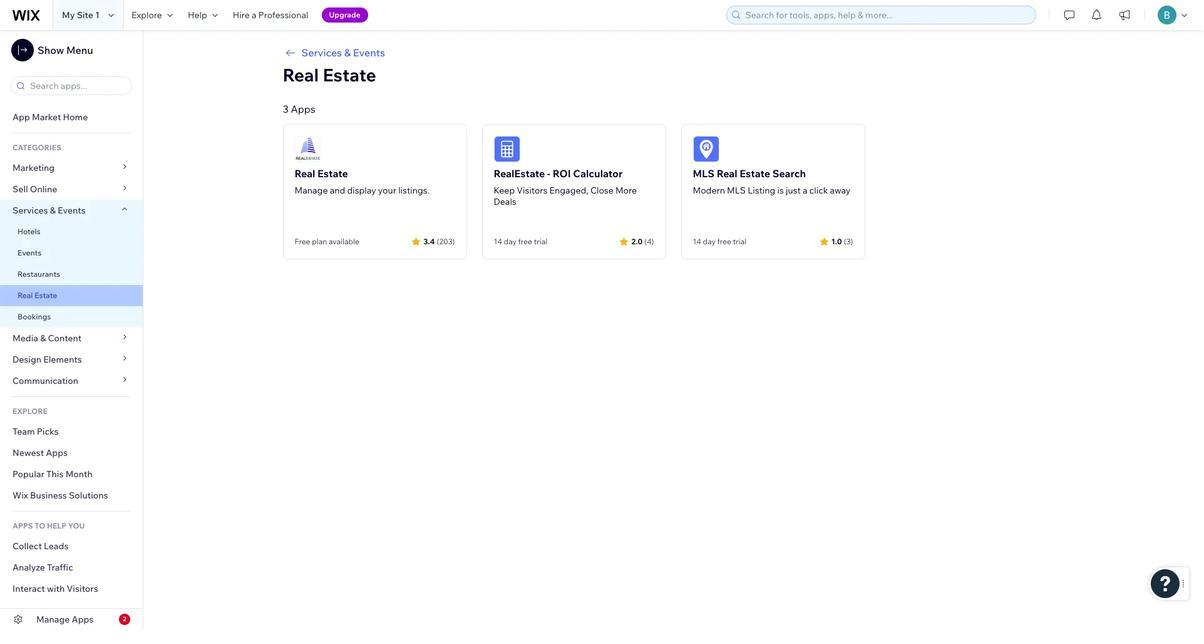 Task type: describe. For each thing, give the bounding box(es) containing it.
real inside sidebar element
[[18, 291, 33, 300]]

analyze traffic
[[13, 562, 73, 573]]

popular this month link
[[0, 464, 143, 485]]

hire a professional
[[233, 9, 309, 21]]

business
[[30, 490, 67, 501]]

0 vertical spatial events
[[353, 46, 385, 59]]

with
[[47, 583, 65, 595]]

sell online
[[13, 184, 57, 195]]

services inside sidebar element
[[13, 205, 48, 216]]

search
[[773, 167, 807, 180]]

day for mls
[[703, 237, 716, 246]]

keep
[[494, 185, 515, 196]]

popular
[[13, 469, 44, 480]]

restaurants link
[[0, 264, 143, 285]]

market
[[32, 112, 61, 123]]

apps
[[13, 521, 33, 531]]

team picks link
[[0, 421, 143, 442]]

14 day free trial for realestate
[[494, 237, 548, 246]]

visitors inside sidebar element
[[67, 583, 98, 595]]

picks
[[37, 426, 59, 437]]

1
[[95, 9, 100, 21]]

& for the bottommost services & events link
[[50, 205, 56, 216]]

bookings
[[18, 312, 51, 321]]

help
[[47, 521, 66, 531]]

team picks
[[13, 426, 59, 437]]

2
[[123, 615, 126, 623]]

events link
[[0, 242, 143, 264]]

manage inside "real estate manage and display your listings."
[[295, 185, 328, 196]]

estate inside sidebar element
[[35, 291, 57, 300]]

more
[[616, 185, 637, 196]]

media & content
[[13, 333, 82, 344]]

apps for newest apps
[[46, 447, 68, 459]]

help
[[188, 9, 207, 21]]

realestate
[[494, 167, 545, 180]]

wix
[[13, 490, 28, 501]]

real estate manage and display your listings.
[[295, 167, 430, 196]]

show
[[38, 44, 64, 56]]

a inside mls real estate search modern mls listing is just a click away
[[803, 185, 808, 196]]

3.4 (203)
[[424, 237, 455, 246]]

sidebar element
[[0, 30, 143, 630]]

2.0
[[632, 237, 643, 246]]

help button
[[180, 0, 225, 30]]

plan
[[312, 237, 327, 246]]

newest apps link
[[0, 442, 143, 464]]

marketing
[[13, 162, 55, 174]]

hire a professional link
[[225, 0, 316, 30]]

0 vertical spatial &
[[344, 46, 351, 59]]

estate inside "real estate manage and display your listings."
[[318, 167, 348, 180]]

0 horizontal spatial events
[[18, 248, 42, 258]]

apps to help you
[[13, 521, 85, 531]]

to
[[35, 521, 45, 531]]

leads
[[44, 541, 69, 552]]

sell online link
[[0, 179, 143, 200]]

14 for realestate - roi calculator
[[494, 237, 502, 246]]

day for realestate
[[504, 237, 517, 246]]

you
[[68, 521, 85, 531]]

free
[[295, 237, 310, 246]]

analyze traffic link
[[0, 557, 143, 578]]

0 vertical spatial services
[[302, 46, 342, 59]]

calculator
[[574, 167, 623, 180]]

menu
[[66, 44, 93, 56]]

0 vertical spatial services & events link
[[283, 45, 1065, 60]]

3 apps
[[283, 103, 316, 115]]

close
[[591, 185, 614, 196]]

free for realestate
[[519, 237, 533, 246]]

mls real estate search logo image
[[693, 136, 720, 162]]

bookings link
[[0, 306, 143, 328]]

1 horizontal spatial events
[[58, 205, 86, 216]]

0 vertical spatial real estate
[[283, 64, 377, 86]]

collect leads link
[[0, 536, 143, 557]]

newest apps
[[13, 447, 68, 459]]

online
[[30, 184, 57, 195]]

estate inside mls real estate search modern mls listing is just a click away
[[740, 167, 771, 180]]

explore
[[13, 407, 48, 416]]

1 vertical spatial mls
[[728, 185, 746, 196]]

categories
[[13, 143, 61, 152]]

my
[[62, 9, 75, 21]]

collect
[[13, 541, 42, 552]]

listing
[[748, 185, 776, 196]]

collect leads
[[13, 541, 69, 552]]

1 horizontal spatial services & events
[[302, 46, 385, 59]]

1.0 (3)
[[832, 237, 854, 246]]

just
[[786, 185, 801, 196]]

trial for real
[[734, 237, 747, 246]]

estate down upgrade button
[[323, 64, 377, 86]]

real estate inside sidebar element
[[18, 291, 57, 300]]

real estate logo image
[[295, 136, 321, 162]]

hotels link
[[0, 221, 143, 242]]



Task type: vqa. For each thing, say whether or not it's contained in the screenshot.


Task type: locate. For each thing, give the bounding box(es) containing it.
1 horizontal spatial 14 day free trial
[[693, 237, 747, 246]]

0 horizontal spatial real estate
[[18, 291, 57, 300]]

2 vertical spatial events
[[18, 248, 42, 258]]

free plan available
[[295, 237, 360, 246]]

0 horizontal spatial services & events
[[13, 205, 86, 216]]

my site 1
[[62, 9, 100, 21]]

14 right the (4) at the right top of page
[[693, 237, 702, 246]]

day down the modern
[[703, 237, 716, 246]]

free
[[519, 237, 533, 246], [718, 237, 732, 246]]

deals
[[494, 196, 517, 207]]

services & events inside sidebar element
[[13, 205, 86, 216]]

real estate down restaurants
[[18, 291, 57, 300]]

0 horizontal spatial visitors
[[67, 583, 98, 595]]

restaurants
[[18, 269, 60, 279]]

0 vertical spatial visitors
[[517, 185, 548, 196]]

upgrade button
[[322, 8, 368, 23]]

events down sell online link
[[58, 205, 86, 216]]

1 vertical spatial events
[[58, 205, 86, 216]]

14 day free trial down deals on the left of page
[[494, 237, 548, 246]]

app market home
[[13, 112, 88, 123]]

mls real estate search modern mls listing is just a click away
[[693, 167, 851, 196]]

apps
[[291, 103, 316, 115], [46, 447, 68, 459], [72, 614, 94, 625]]

2 horizontal spatial &
[[344, 46, 351, 59]]

1 horizontal spatial a
[[803, 185, 808, 196]]

estate down restaurants
[[35, 291, 57, 300]]

apps up this
[[46, 447, 68, 459]]

0 horizontal spatial 14 day free trial
[[494, 237, 548, 246]]

& for media & content link
[[40, 333, 46, 344]]

2 vertical spatial apps
[[72, 614, 94, 625]]

and
[[330, 185, 345, 196]]

popular this month
[[13, 469, 93, 480]]

design elements
[[13, 354, 82, 365]]

modern
[[693, 185, 726, 196]]

2 vertical spatial &
[[40, 333, 46, 344]]

1 horizontal spatial real estate
[[283, 64, 377, 86]]

1 horizontal spatial day
[[703, 237, 716, 246]]

&
[[344, 46, 351, 59], [50, 205, 56, 216], [40, 333, 46, 344]]

site
[[77, 9, 93, 21]]

real estate
[[283, 64, 377, 86], [18, 291, 57, 300]]

14 down deals on the left of page
[[494, 237, 502, 246]]

1 14 day free trial from the left
[[494, 237, 548, 246]]

services & events down upgrade button
[[302, 46, 385, 59]]

0 horizontal spatial free
[[519, 237, 533, 246]]

1 horizontal spatial &
[[50, 205, 56, 216]]

0 horizontal spatial services & events link
[[0, 200, 143, 221]]

0 horizontal spatial &
[[40, 333, 46, 344]]

0 vertical spatial apps
[[291, 103, 316, 115]]

design elements link
[[0, 349, 143, 370]]

upgrade
[[329, 10, 361, 19]]

show menu
[[38, 44, 93, 56]]

your
[[378, 185, 397, 196]]

visitors down "analyze traffic" link
[[67, 583, 98, 595]]

3
[[283, 103, 289, 115]]

available
[[329, 237, 360, 246]]

hire
[[233, 9, 250, 21]]

listings.
[[399, 185, 430, 196]]

0 vertical spatial services & events
[[302, 46, 385, 59]]

services
[[302, 46, 342, 59], [13, 205, 48, 216]]

manage apps
[[36, 614, 94, 625]]

month
[[66, 469, 93, 480]]

0 horizontal spatial services
[[13, 205, 48, 216]]

14 for mls real estate search
[[693, 237, 702, 246]]

manage left and
[[295, 185, 328, 196]]

1 horizontal spatial free
[[718, 237, 732, 246]]

realestate - roi calculator keep visitors engaged, close more deals
[[494, 167, 637, 207]]

interact with visitors link
[[0, 578, 143, 600]]

14 day free trial for mls
[[693, 237, 747, 246]]

professional
[[259, 9, 309, 21]]

1 vertical spatial manage
[[36, 614, 70, 625]]

events down "hotels"
[[18, 248, 42, 258]]

2 free from the left
[[718, 237, 732, 246]]

1 horizontal spatial mls
[[728, 185, 746, 196]]

media & content link
[[0, 328, 143, 349]]

1 vertical spatial a
[[803, 185, 808, 196]]

real up 3 apps
[[283, 64, 319, 86]]

mls left listing
[[728, 185, 746, 196]]

1 day from the left
[[504, 237, 517, 246]]

1 horizontal spatial services & events link
[[283, 45, 1065, 60]]

1 horizontal spatial manage
[[295, 185, 328, 196]]

hotels
[[18, 227, 41, 236]]

14 day free trial down the modern
[[693, 237, 747, 246]]

1 horizontal spatial trial
[[734, 237, 747, 246]]

1 vertical spatial real estate
[[18, 291, 57, 300]]

& right media
[[40, 333, 46, 344]]

a
[[252, 9, 257, 21], [803, 185, 808, 196]]

events
[[353, 46, 385, 59], [58, 205, 86, 216], [18, 248, 42, 258]]

apps for 3 apps
[[291, 103, 316, 115]]

1 vertical spatial services & events
[[13, 205, 86, 216]]

trial for -
[[534, 237, 548, 246]]

1 vertical spatial &
[[50, 205, 56, 216]]

day down deals on the left of page
[[504, 237, 517, 246]]

2 horizontal spatial apps
[[291, 103, 316, 115]]

estate up and
[[318, 167, 348, 180]]

2.0 (4)
[[632, 237, 654, 246]]

0 vertical spatial mls
[[693, 167, 715, 180]]

1 vertical spatial visitors
[[67, 583, 98, 595]]

-
[[548, 167, 551, 180]]

a right "just"
[[803, 185, 808, 196]]

& down upgrade button
[[344, 46, 351, 59]]

0 horizontal spatial 14
[[494, 237, 502, 246]]

mls
[[693, 167, 715, 180], [728, 185, 746, 196]]

app market home link
[[0, 107, 143, 128]]

manage inside sidebar element
[[36, 614, 70, 625]]

1 vertical spatial apps
[[46, 447, 68, 459]]

1 horizontal spatial visitors
[[517, 185, 548, 196]]

real down real estate logo
[[295, 167, 315, 180]]

apps down interact with visitors link
[[72, 614, 94, 625]]

estate up listing
[[740, 167, 771, 180]]

a right hire
[[252, 9, 257, 21]]

1.0
[[832, 237, 843, 246]]

& down online
[[50, 205, 56, 216]]

1 horizontal spatial 14
[[693, 237, 702, 246]]

services up "hotels"
[[13, 205, 48, 216]]

0 horizontal spatial manage
[[36, 614, 70, 625]]

interact
[[13, 583, 45, 595]]

display
[[347, 185, 376, 196]]

explore
[[132, 9, 162, 21]]

design
[[13, 354, 41, 365]]

2 14 from the left
[[693, 237, 702, 246]]

apps for manage apps
[[72, 614, 94, 625]]

is
[[778, 185, 784, 196]]

2 day from the left
[[703, 237, 716, 246]]

3.4
[[424, 237, 435, 246]]

estate
[[323, 64, 377, 86], [318, 167, 348, 180], [740, 167, 771, 180], [35, 291, 57, 300]]

real up the modern
[[717, 167, 738, 180]]

1 horizontal spatial services
[[302, 46, 342, 59]]

0 horizontal spatial mls
[[693, 167, 715, 180]]

content
[[48, 333, 82, 344]]

real estate link
[[0, 285, 143, 306]]

2 14 day free trial from the left
[[693, 237, 747, 246]]

(203)
[[437, 237, 455, 246]]

services down upgrade button
[[302, 46, 342, 59]]

wix business solutions link
[[0, 485, 143, 506]]

communication
[[13, 375, 80, 387]]

interact with visitors
[[13, 583, 98, 595]]

0 horizontal spatial trial
[[534, 237, 548, 246]]

app
[[13, 112, 30, 123]]

0 horizontal spatial apps
[[46, 447, 68, 459]]

(4)
[[645, 237, 654, 246]]

visitors inside realestate - roi calculator keep visitors engaged, close more deals
[[517, 185, 548, 196]]

realestate - roi calculator logo image
[[494, 136, 520, 162]]

newest
[[13, 447, 44, 459]]

real estate up 3 apps
[[283, 64, 377, 86]]

1 vertical spatial services & events link
[[0, 200, 143, 221]]

0 vertical spatial a
[[252, 9, 257, 21]]

roi
[[553, 167, 571, 180]]

traffic
[[47, 562, 73, 573]]

elements
[[43, 354, 82, 365]]

home
[[63, 112, 88, 123]]

Search apps... field
[[26, 77, 128, 95]]

show menu button
[[11, 39, 93, 61]]

real inside "real estate manage and display your listings."
[[295, 167, 315, 180]]

14
[[494, 237, 502, 246], [693, 237, 702, 246]]

free for mls
[[718, 237, 732, 246]]

0 vertical spatial manage
[[295, 185, 328, 196]]

visitors down realestate
[[517, 185, 548, 196]]

1 14 from the left
[[494, 237, 502, 246]]

0 horizontal spatial a
[[252, 9, 257, 21]]

(3)
[[844, 237, 854, 246]]

1 vertical spatial services
[[13, 205, 48, 216]]

1 trial from the left
[[534, 237, 548, 246]]

real inside mls real estate search modern mls listing is just a click away
[[717, 167, 738, 180]]

away
[[830, 185, 851, 196]]

services & events down online
[[13, 205, 86, 216]]

team
[[13, 426, 35, 437]]

0 horizontal spatial day
[[504, 237, 517, 246]]

2 trial from the left
[[734, 237, 747, 246]]

real up "bookings" at the left of the page
[[18, 291, 33, 300]]

Search for tools, apps, help & more... field
[[742, 6, 1033, 24]]

events down upgrade button
[[353, 46, 385, 59]]

communication link
[[0, 370, 143, 392]]

1 free from the left
[[519, 237, 533, 246]]

manage down interact with visitors
[[36, 614, 70, 625]]

1 horizontal spatial apps
[[72, 614, 94, 625]]

trial
[[534, 237, 548, 246], [734, 237, 747, 246]]

manage
[[295, 185, 328, 196], [36, 614, 70, 625]]

marketing link
[[0, 157, 143, 179]]

mls up the modern
[[693, 167, 715, 180]]

apps right 3
[[291, 103, 316, 115]]

click
[[810, 185, 829, 196]]

2 horizontal spatial events
[[353, 46, 385, 59]]

engaged,
[[550, 185, 589, 196]]

media
[[13, 333, 38, 344]]



